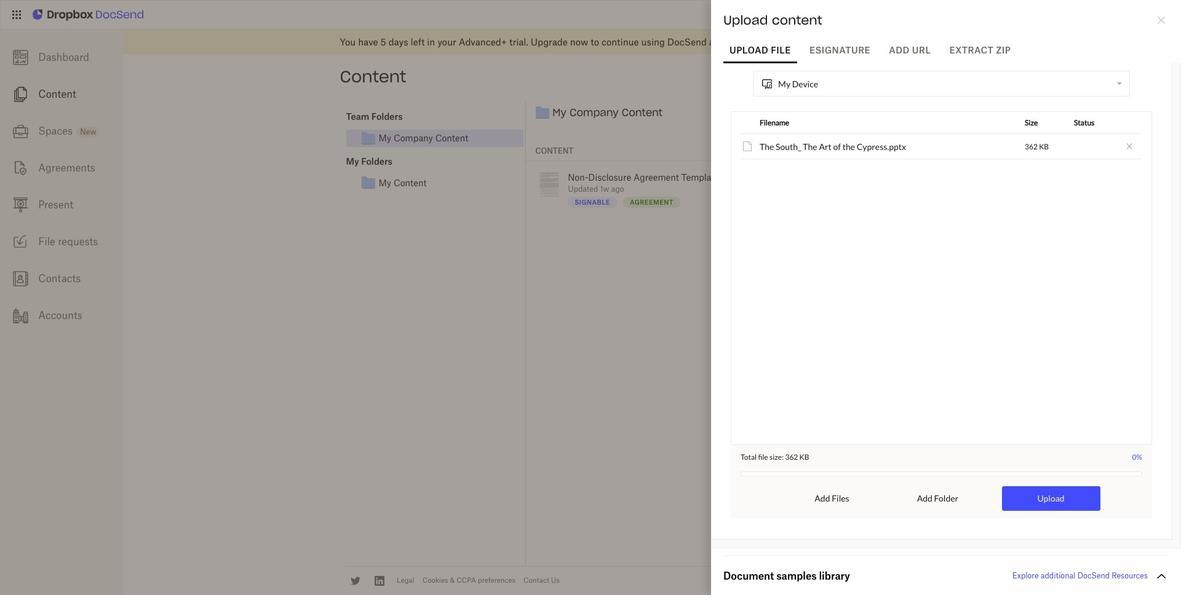 Task type: locate. For each thing, give the bounding box(es) containing it.
upgrade now link
[[812, 33, 880, 50]]

upload file
[[730, 45, 791, 55]]

0 horizontal spatial upgrade
[[531, 36, 568, 47]]

my folders tree
[[346, 154, 523, 192]]

cookies & ccpa preferences link
[[423, 577, 516, 585]]

contact
[[524, 577, 549, 585]]

content
[[536, 146, 574, 155]]

1 horizontal spatial my
[[379, 133, 391, 143]]

0 horizontal spatial my
[[346, 156, 359, 167]]

0 vertical spatial docsend
[[668, 36, 707, 47]]

my right folder icon
[[379, 133, 391, 143]]

upload
[[724, 12, 768, 28], [730, 45, 769, 55]]

1 vertical spatial upload
[[730, 45, 769, 55]]

the
[[720, 36, 734, 47]]

0 vertical spatial my company content
[[553, 107, 663, 119]]

non-disclosure agreement template updated 1w ago
[[568, 172, 720, 194]]

upgrade left to
[[531, 36, 568, 47]]

2 vertical spatial my
[[346, 156, 359, 167]]

1 horizontal spatial upgrade
[[822, 37, 853, 46]]

my
[[553, 107, 567, 119], [379, 133, 391, 143], [346, 156, 359, 167]]

you have 5 days left in your advanced+ trial. upgrade now to continue using docsend at the end of your trial.
[[340, 36, 806, 47]]

docsend right additional
[[1078, 571, 1110, 581]]

my company content button
[[361, 131, 523, 146]]

0 horizontal spatial now
[[570, 36, 588, 47]]

days
[[389, 36, 408, 47]]

at
[[709, 36, 718, 47]]

1 horizontal spatial trial.
[[787, 36, 806, 47]]

contact us link
[[524, 577, 560, 585]]

upgrade now
[[822, 37, 870, 46]]

trial. down content
[[787, 36, 806, 47]]

explore additional docsend resources link
[[1013, 571, 1154, 581]]

1 horizontal spatial docsend
[[1078, 571, 1110, 581]]

1 trial. from the left
[[509, 36, 529, 47]]

sidebar dashboard image
[[13, 50, 28, 65]]

file
[[771, 45, 791, 55]]

non-
[[568, 172, 588, 183]]

agreement
[[630, 199, 674, 206]]

in
[[427, 36, 435, 47]]

upgrade up share content
[[822, 37, 853, 46]]

5
[[381, 36, 386, 47]]

new
[[80, 127, 96, 137]]

sidebar spaces image
[[13, 124, 28, 139]]

my folders
[[346, 156, 393, 167]]

my company content
[[553, 107, 663, 119], [379, 133, 468, 143]]

my right folder image
[[553, 107, 567, 119]]

1 horizontal spatial company
[[570, 107, 619, 119]]

non-disclosure agreement template link
[[568, 172, 720, 183]]

accounts link
[[0, 297, 123, 334]]

1 vertical spatial folders
[[361, 156, 393, 167]]

add url link
[[883, 40, 937, 63]]

samples
[[777, 570, 817, 582]]

tree
[[346, 174, 523, 192]]

1 vertical spatial company
[[394, 133, 433, 143]]

2 trial. from the left
[[787, 36, 806, 47]]

cookies & ccpa preferences
[[423, 577, 516, 585]]

content
[[340, 66, 406, 87], [827, 68, 862, 79], [38, 88, 76, 100], [622, 107, 663, 119], [435, 133, 468, 143]]

ccpa
[[457, 577, 476, 585]]

folders inside tree
[[361, 156, 393, 167]]

folders up folder icon
[[371, 111, 403, 122]]

folders
[[371, 111, 403, 122], [361, 156, 393, 167]]

document samples library
[[724, 570, 850, 582]]

1 vertical spatial my
[[379, 133, 391, 143]]

company
[[570, 107, 619, 119], [394, 133, 433, 143]]

contacts link
[[0, 260, 123, 297]]

sidebar accounts image
[[13, 308, 28, 324]]

company right folder image
[[570, 107, 619, 119]]

0 horizontal spatial docsend
[[668, 36, 707, 47]]

0 vertical spatial folders
[[371, 111, 403, 122]]

0 vertical spatial my
[[553, 107, 567, 119]]

folders down folder icon
[[361, 156, 393, 167]]

2 horizontal spatial my
[[553, 107, 567, 119]]

now left add
[[855, 37, 870, 46]]

1 vertical spatial docsend
[[1078, 571, 1110, 581]]

folders inside tree
[[371, 111, 403, 122]]

resources
[[1112, 571, 1148, 581]]

legal link
[[397, 577, 415, 585]]

dashboard
[[38, 51, 89, 63]]

company inside button
[[394, 133, 433, 143]]

library
[[819, 570, 850, 582]]

1 horizontal spatial your
[[765, 36, 784, 47]]

team
[[346, 111, 369, 122]]

your right in
[[438, 36, 456, 47]]

0 vertical spatial upload
[[724, 12, 768, 28]]

my inside button
[[379, 133, 391, 143]]

template
[[682, 172, 720, 183]]

folders for team folders
[[371, 111, 403, 122]]

upgrade
[[531, 36, 568, 47], [822, 37, 853, 46]]

you
[[340, 36, 356, 47]]

trial.
[[509, 36, 529, 47], [787, 36, 806, 47]]

add url
[[889, 45, 931, 55]]

extract
[[950, 45, 994, 55]]

docsend left at
[[668, 36, 707, 47]]

cookies
[[423, 577, 448, 585]]

now left to
[[570, 36, 588, 47]]

spaces
[[38, 125, 73, 137]]

1 vertical spatial my company content
[[379, 133, 468, 143]]

company up my folders tree
[[394, 133, 433, 143]]

zip
[[996, 45, 1011, 55]]

0 horizontal spatial my company content
[[379, 133, 468, 143]]

&
[[450, 577, 455, 585]]

spaces new
[[38, 125, 96, 137]]

team folders tree
[[346, 110, 523, 147]]

trial. right advanced+
[[509, 36, 529, 47]]

docsend
[[668, 36, 707, 47], [1078, 571, 1110, 581]]

upload file link
[[724, 40, 797, 63]]

1 your from the left
[[438, 36, 456, 47]]

0 horizontal spatial company
[[394, 133, 433, 143]]

explore additional docsend resources
[[1013, 571, 1148, 581]]

0 horizontal spatial trial.
[[509, 36, 529, 47]]

esignature
[[810, 45, 871, 55]]

my down team
[[346, 156, 359, 167]]

now
[[570, 36, 588, 47], [855, 37, 870, 46]]

contact us
[[524, 577, 560, 585]]

preferences
[[478, 577, 516, 585]]

0 horizontal spatial your
[[438, 36, 456, 47]]

your right the of
[[765, 36, 784, 47]]

your
[[438, 36, 456, 47], [765, 36, 784, 47]]



Task type: describe. For each thing, give the bounding box(es) containing it.
advanced+
[[459, 36, 507, 47]]

agreements link
[[0, 150, 123, 186]]

file
[[38, 236, 55, 248]]

1 horizontal spatial my company content
[[553, 107, 663, 119]]

disclosure
[[588, 172, 631, 183]]

1 horizontal spatial now
[[855, 37, 870, 46]]

my company content tree item
[[346, 130, 523, 147]]

using
[[642, 36, 665, 47]]

my company content inside button
[[379, 133, 468, 143]]

requests
[[58, 236, 98, 248]]

2 your from the left
[[765, 36, 784, 47]]

present
[[38, 199, 73, 211]]

share content
[[800, 68, 862, 79]]

additional
[[1041, 571, 1076, 581]]

sidebar present image
[[13, 197, 28, 213]]

accounts
[[38, 310, 82, 322]]

my inside tree
[[346, 156, 359, 167]]

signable
[[575, 199, 610, 206]]

visits
[[878, 146, 903, 155]]

continue
[[602, 36, 639, 47]]

explore
[[1013, 571, 1039, 581]]

extract zip link
[[944, 40, 1017, 63]]

share content button
[[793, 64, 869, 84]]

legal
[[397, 577, 415, 585]]

content inside tree item
[[435, 133, 468, 143]]

url
[[912, 45, 931, 55]]

extract zip
[[950, 45, 1011, 55]]

ago
[[612, 185, 624, 194]]

file requests
[[38, 236, 98, 248]]

folders for my folders
[[361, 156, 393, 167]]

receive image
[[13, 234, 28, 250]]

upload for upload file
[[730, 45, 769, 55]]

file requests link
[[0, 223, 123, 260]]

of
[[755, 36, 763, 47]]

team folders
[[346, 111, 403, 122]]

present link
[[0, 186, 123, 223]]

add content to this space dialog
[[0, 0, 1181, 596]]

have
[[358, 36, 378, 47]]

updated
[[568, 185, 598, 194]]

sidebar documents image
[[13, 87, 28, 102]]

esignature link
[[804, 40, 877, 63]]

new folder. clicking this button will open the add folder dialog image
[[771, 66, 786, 81]]

sidebar ndas image
[[13, 160, 28, 176]]

upload for upload content
[[724, 12, 768, 28]]

content link
[[0, 76, 123, 113]]

dashboard link
[[0, 39, 123, 76]]

us
[[551, 577, 560, 585]]

folder image
[[536, 105, 550, 120]]

docsend inside add content to this space dialog
[[1078, 571, 1110, 581]]

sidebar contacts image
[[13, 271, 28, 287]]

0 vertical spatial company
[[570, 107, 619, 119]]

1w
[[600, 185, 610, 194]]

agreement
[[634, 172, 679, 183]]

end
[[736, 36, 752, 47]]

to
[[591, 36, 599, 47]]

document
[[724, 570, 774, 582]]

agreements
[[38, 162, 95, 174]]

contacts
[[38, 273, 81, 285]]

content
[[772, 12, 822, 28]]

upload content
[[724, 12, 822, 28]]

share
[[800, 68, 825, 79]]

add
[[889, 45, 910, 55]]

folder image
[[361, 131, 376, 146]]

recent visits
[[845, 146, 903, 155]]

recent
[[845, 146, 876, 155]]

left
[[411, 36, 425, 47]]



Task type: vqa. For each thing, say whether or not it's contained in the screenshot.
Sidebar Documents image
yes



